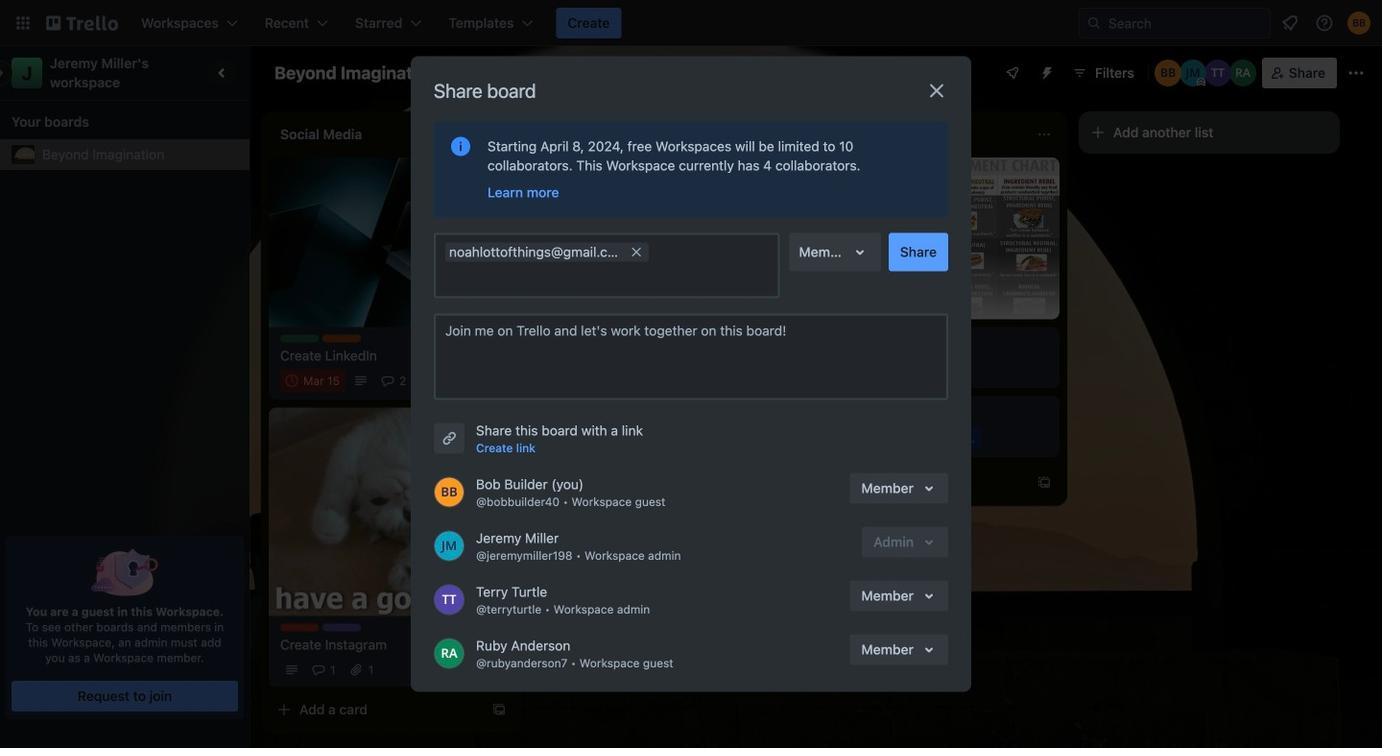 Task type: vqa. For each thing, say whether or not it's contained in the screenshot.
the left 'Bob Builder (bobbuilder40)' icon
yes



Task type: locate. For each thing, give the bounding box(es) containing it.
jeremy miller (jeremymiller198) image down 'search' field
[[1180, 60, 1207, 86]]

2 horizontal spatial bob builder (bobbuilder40) image
[[1348, 12, 1371, 35]]

None checkbox
[[280, 369, 346, 392]]

1 vertical spatial jeremy miller (jeremymiller198) image
[[434, 531, 465, 561]]

1 vertical spatial bob builder (bobbuilder40) image
[[1155, 60, 1182, 86]]

search image
[[1087, 15, 1102, 31]]

1 horizontal spatial jeremy miller (jeremymiller198) image
[[730, 377, 753, 400]]

automation image
[[1032, 58, 1059, 85]]

color: bold red, title: "thoughts" element
[[553, 423, 592, 431]]

1 vertical spatial terry turtle (terryturtle) image
[[484, 369, 507, 392]]

jeremy miller (jeremymiller198) image
[[1180, 60, 1207, 86], [484, 658, 507, 681]]

create from template… image
[[1037, 475, 1053, 490], [492, 702, 507, 717]]

1 vertical spatial create from template… image
[[492, 702, 507, 717]]

1 horizontal spatial create from template… image
[[1037, 475, 1053, 490]]

workspace visible image
[[494, 65, 509, 81]]

color: orange, title: none image
[[323, 335, 361, 343]]

jeremy miller (jeremymiller198) image
[[730, 377, 753, 400], [434, 531, 465, 561]]

terry turtle (terryturtle) image
[[1205, 60, 1232, 86], [484, 369, 507, 392], [434, 584, 465, 615]]

1 horizontal spatial terry turtle (terryturtle) image
[[484, 369, 507, 392]]

0 vertical spatial terry turtle (terryturtle) image
[[703, 377, 726, 400]]

1 vertical spatial jeremy miller (jeremymiller198) image
[[484, 658, 507, 681]]

0 vertical spatial ruby anderson (rubyanderson7) image
[[1230, 60, 1257, 86]]

0 horizontal spatial terry turtle (terryturtle) image
[[457, 658, 480, 681]]

board image
[[532, 64, 548, 80]]

None text field
[[446, 266, 776, 292]]

0 horizontal spatial jeremy miller (jeremymiller198) image
[[434, 531, 465, 561]]

0 notifications image
[[1279, 12, 1302, 35]]

terry turtle (terryturtle) image
[[703, 377, 726, 400], [457, 658, 480, 681]]

jeremy miller (jeremymiller198) image right ruby anderson (rubyanderson7) image
[[484, 658, 507, 681]]

ruby anderson (rubyanderson7) image
[[1230, 60, 1257, 86], [757, 377, 780, 400]]

1 vertical spatial terry turtle (terryturtle) image
[[457, 658, 480, 681]]

1 horizontal spatial bob builder (bobbuilder40) image
[[1155, 60, 1182, 86]]

color: red, title: none image
[[280, 624, 319, 631]]

2 vertical spatial terry turtle (terryturtle) image
[[434, 584, 465, 615]]

0 horizontal spatial bob builder (bobbuilder40) image
[[434, 477, 465, 508]]

0 horizontal spatial terry turtle (terryturtle) image
[[434, 584, 465, 615]]

0 vertical spatial terry turtle (terryturtle) image
[[1205, 60, 1232, 86]]

Search field
[[1079, 8, 1272, 38]]

bob builder (bobbuilder40) image
[[1348, 12, 1371, 35], [1155, 60, 1182, 86], [434, 477, 465, 508]]

0 horizontal spatial ruby anderson (rubyanderson7) image
[[757, 377, 780, 400]]

power ups image
[[1005, 65, 1021, 81]]

1 horizontal spatial terry turtle (terryturtle) image
[[703, 377, 726, 400]]

terry turtle (terryturtle) image for the left jeremy miller (jeremymiller198) image
[[457, 658, 480, 681]]

1 vertical spatial ruby anderson (rubyanderson7) image
[[757, 377, 780, 400]]

0 vertical spatial create from template… image
[[1037, 475, 1053, 490]]

1 horizontal spatial jeremy miller (jeremymiller198) image
[[1180, 60, 1207, 86]]



Task type: describe. For each thing, give the bounding box(es) containing it.
close image
[[926, 79, 949, 102]]

Board name text field
[[265, 58, 448, 88]]

color: green, title: none image
[[280, 335, 319, 343]]

open information menu image
[[1316, 13, 1335, 33]]

0 vertical spatial bob builder (bobbuilder40) image
[[1348, 12, 1371, 35]]

ruby anderson (rubyanderson7) image
[[434, 638, 465, 669]]

switch to… image
[[13, 13, 33, 33]]

0 vertical spatial jeremy miller (jeremymiller198) image
[[1180, 60, 1207, 86]]

2 vertical spatial bob builder (bobbuilder40) image
[[434, 477, 465, 508]]

0 vertical spatial jeremy miller (jeremymiller198) image
[[730, 377, 753, 400]]

1 horizontal spatial ruby anderson (rubyanderson7) image
[[1230, 60, 1257, 86]]

color: purple, title: none image
[[323, 624, 361, 631]]

star or unstar board image
[[459, 65, 475, 81]]

0 horizontal spatial create from template… image
[[492, 702, 507, 717]]

Join me on Trello and let's work together on this board! text field
[[434, 314, 949, 400]]

2 horizontal spatial terry turtle (terryturtle) image
[[1205, 60, 1232, 86]]

0 horizontal spatial jeremy miller (jeremymiller198) image
[[484, 658, 507, 681]]

primary element
[[0, 0, 1383, 46]]

your boards with 1 items element
[[12, 110, 229, 133]]

show menu image
[[1347, 63, 1367, 83]]

terry turtle (terryturtle) image for topmost jeremy miller (jeremymiller198) icon
[[703, 377, 726, 400]]



